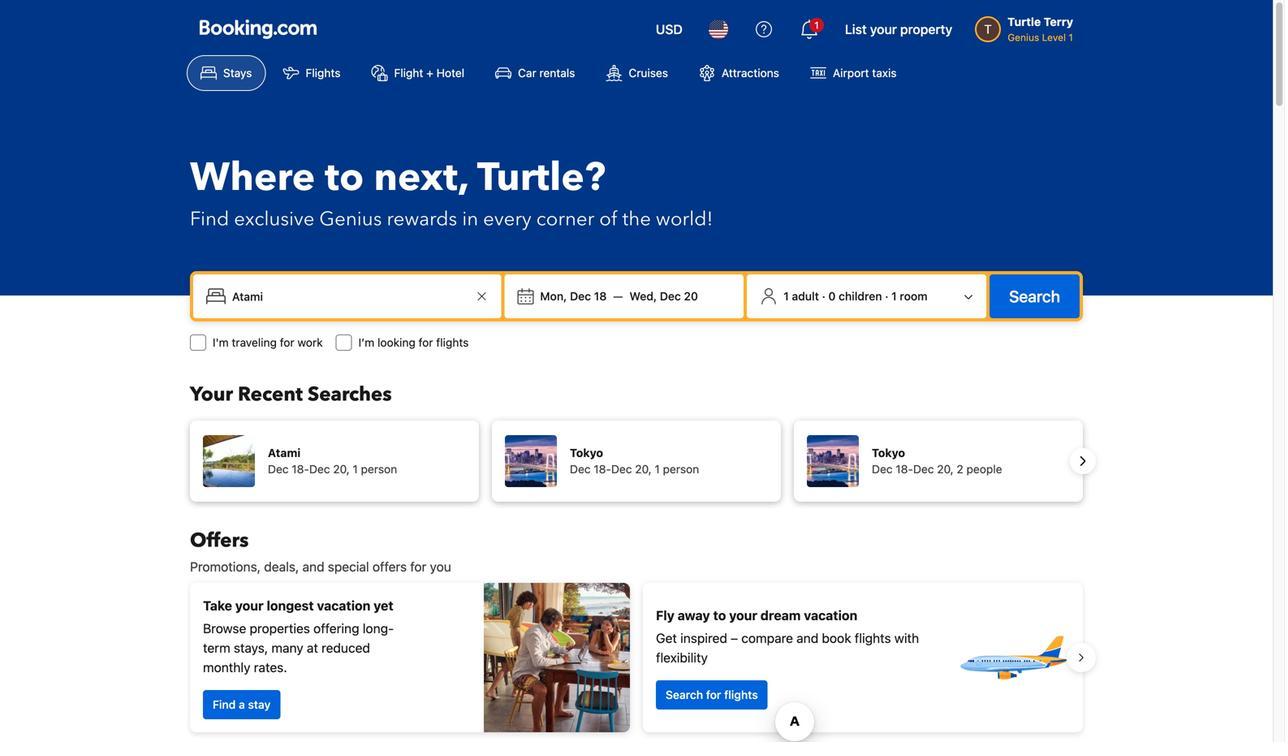 Task type: vqa. For each thing, say whether or not it's contained in the screenshot.
to
yes



Task type: locate. For each thing, give the bounding box(es) containing it.
your
[[190, 381, 233, 408]]

search for search
[[1010, 287, 1061, 306]]

genius left rewards
[[320, 206, 382, 233]]

1 vertical spatial flights
[[855, 631, 892, 646]]

0 horizontal spatial tokyo
[[570, 446, 604, 460]]

1 horizontal spatial flights
[[725, 688, 758, 702]]

flights down "–"
[[725, 688, 758, 702]]

18- for atami dec 18-dec 20, 1 person
[[292, 463, 309, 476]]

0 horizontal spatial to
[[325, 151, 364, 204]]

+
[[427, 66, 434, 80]]

flights inside fly away to your dream vacation get inspired – compare and book flights with flexibility
[[855, 631, 892, 646]]

tokyo for tokyo dec 18-dec 20, 1 person
[[570, 446, 604, 460]]

for left you
[[410, 559, 427, 575]]

20,
[[333, 463, 350, 476], [635, 463, 652, 476], [938, 463, 954, 476]]

flights
[[436, 336, 469, 349], [855, 631, 892, 646], [725, 688, 758, 702]]

0 vertical spatial search
[[1010, 287, 1061, 306]]

your up "–"
[[730, 608, 758, 623]]

person
[[361, 463, 397, 476], [663, 463, 700, 476]]

2 20, from the left
[[635, 463, 652, 476]]

atami dec 18-dec 20, 1 person
[[268, 446, 397, 476]]

1 vertical spatial search
[[666, 688, 704, 702]]

person inside atami dec 18-dec 20, 1 person
[[361, 463, 397, 476]]

get
[[656, 631, 677, 646]]

vacation
[[317, 598, 371, 614], [804, 608, 858, 623]]

0 horizontal spatial flights
[[436, 336, 469, 349]]

0 horizontal spatial genius
[[320, 206, 382, 233]]

dec
[[570, 290, 591, 303], [660, 290, 681, 303], [268, 463, 289, 476], [309, 463, 330, 476], [570, 463, 591, 476], [612, 463, 632, 476], [872, 463, 893, 476], [914, 463, 935, 476]]

2 · from the left
[[886, 290, 889, 303]]

1
[[815, 19, 819, 31], [1069, 32, 1074, 43], [784, 290, 789, 303], [892, 290, 897, 303], [353, 463, 358, 476], [655, 463, 660, 476]]

car rentals
[[518, 66, 575, 80]]

corner
[[537, 206, 595, 233]]

cruises link
[[592, 55, 682, 91]]

tokyo inside tokyo dec 18-dec 20, 1 person
[[570, 446, 604, 460]]

genius down turtle
[[1008, 32, 1040, 43]]

1 inside turtle terry genius level 1
[[1069, 32, 1074, 43]]

20, inside tokyo dec 18-dec 20, 1 person
[[635, 463, 652, 476]]

flights right looking
[[436, 336, 469, 349]]

looking
[[378, 336, 416, 349]]

your inside take your longest vacation yet browse properties offering long- term stays, many at reduced monthly rates.
[[235, 598, 264, 614]]

18- inside tokyo dec 18-dec 20, 2 people
[[896, 463, 914, 476]]

1 vertical spatial find
[[213, 698, 236, 712]]

take your longest vacation yet browse properties offering long- term stays, many at reduced monthly rates.
[[203, 598, 394, 675]]

2 person from the left
[[663, 463, 700, 476]]

for left work
[[280, 336, 295, 349]]

and right deals,
[[303, 559, 325, 575]]

0 horizontal spatial vacation
[[317, 598, 371, 614]]

stays
[[223, 66, 252, 80]]

18- for tokyo dec 18-dec 20, 2 people
[[896, 463, 914, 476]]

with
[[895, 631, 920, 646]]

to left the next,
[[325, 151, 364, 204]]

1 horizontal spatial 18-
[[594, 463, 612, 476]]

2
[[957, 463, 964, 476]]

genius inside turtle terry genius level 1
[[1008, 32, 1040, 43]]

0 horizontal spatial your
[[235, 598, 264, 614]]

2 horizontal spatial 18-
[[896, 463, 914, 476]]

region containing take your longest vacation yet
[[177, 577, 1097, 739]]

1 horizontal spatial vacation
[[804, 608, 858, 623]]

20, inside tokyo dec 18-dec 20, 2 people
[[938, 463, 954, 476]]

18- inside tokyo dec 18-dec 20, 1 person
[[594, 463, 612, 476]]

stays link
[[187, 55, 266, 91]]

0 vertical spatial region
[[177, 414, 1097, 508]]

for right looking
[[419, 336, 433, 349]]

1 horizontal spatial genius
[[1008, 32, 1040, 43]]

find down where on the top
[[190, 206, 229, 233]]

1 person from the left
[[361, 463, 397, 476]]

0 vertical spatial find
[[190, 206, 229, 233]]

0 vertical spatial genius
[[1008, 32, 1040, 43]]

to
[[325, 151, 364, 204], [714, 608, 726, 623]]

vacation up book
[[804, 608, 858, 623]]

2 vertical spatial flights
[[725, 688, 758, 702]]

find a stay
[[213, 698, 271, 712]]

a
[[239, 698, 245, 712]]

world!
[[656, 206, 713, 233]]

search inside 'search' button
[[1010, 287, 1061, 306]]

2 horizontal spatial flights
[[855, 631, 892, 646]]

and inside fly away to your dream vacation get inspired – compare and book flights with flexibility
[[797, 631, 819, 646]]

person for tokyo dec 18-dec 20, 1 person
[[663, 463, 700, 476]]

0 vertical spatial and
[[303, 559, 325, 575]]

tokyo inside tokyo dec 18-dec 20, 2 people
[[872, 446, 906, 460]]

1 horizontal spatial 20,
[[635, 463, 652, 476]]

person inside tokyo dec 18-dec 20, 1 person
[[663, 463, 700, 476]]

flights
[[306, 66, 341, 80]]

1 horizontal spatial to
[[714, 608, 726, 623]]

2 horizontal spatial 20,
[[938, 463, 954, 476]]

rewards
[[387, 206, 457, 233]]

0 horizontal spatial 20,
[[333, 463, 350, 476]]

0 horizontal spatial ·
[[822, 290, 826, 303]]

search
[[1010, 287, 1061, 306], [666, 688, 704, 702]]

0 horizontal spatial search
[[666, 688, 704, 702]]

search inside "search for flights" link
[[666, 688, 704, 702]]

and
[[303, 559, 325, 575], [797, 631, 819, 646]]

2 tokyo from the left
[[872, 446, 906, 460]]

1 horizontal spatial person
[[663, 463, 700, 476]]

1 horizontal spatial search
[[1010, 287, 1061, 306]]

2 region from the top
[[177, 577, 1097, 739]]

for
[[280, 336, 295, 349], [419, 336, 433, 349], [410, 559, 427, 575], [707, 688, 722, 702]]

1 tokyo from the left
[[570, 446, 604, 460]]

mon, dec 18 — wed, dec 20
[[540, 290, 699, 303]]

· left 0
[[822, 290, 826, 303]]

1 vertical spatial and
[[797, 631, 819, 646]]

to inside fly away to your dream vacation get inspired – compare and book flights with flexibility
[[714, 608, 726, 623]]

monthly
[[203, 660, 251, 675]]

find a stay link
[[203, 690, 280, 720]]

and left book
[[797, 631, 819, 646]]

2 18- from the left
[[594, 463, 612, 476]]

18- inside atami dec 18-dec 20, 1 person
[[292, 463, 309, 476]]

people
[[967, 463, 1003, 476]]

0 vertical spatial to
[[325, 151, 364, 204]]

in
[[462, 206, 479, 233]]

1 vertical spatial region
[[177, 577, 1097, 739]]

children
[[839, 290, 883, 303]]

you
[[430, 559, 451, 575]]

term
[[203, 640, 230, 656]]

0 horizontal spatial person
[[361, 463, 397, 476]]

many
[[272, 640, 304, 656]]

1 horizontal spatial tokyo
[[872, 446, 906, 460]]

flights left with
[[855, 631, 892, 646]]

region
[[177, 414, 1097, 508], [177, 577, 1097, 739]]

turtle?
[[477, 151, 606, 204]]

wed, dec 20 button
[[623, 282, 705, 311]]

and inside offers promotions, deals, and special offers for you
[[303, 559, 325, 575]]

i'm
[[359, 336, 375, 349]]

1 vertical spatial to
[[714, 608, 726, 623]]

for down flexibility
[[707, 688, 722, 702]]

your inside list your property link
[[871, 22, 897, 37]]

1 horizontal spatial your
[[730, 608, 758, 623]]

i'm looking for flights
[[359, 336, 469, 349]]

1 horizontal spatial ·
[[886, 290, 889, 303]]

vacation up offering
[[317, 598, 371, 614]]

3 18- from the left
[[896, 463, 914, 476]]

find
[[190, 206, 229, 233], [213, 698, 236, 712]]

fly away to your dream vacation get inspired – compare and book flights with flexibility
[[656, 608, 920, 666]]

mon,
[[540, 290, 567, 303]]

your for list
[[871, 22, 897, 37]]

find left "a"
[[213, 698, 236, 712]]

3 20, from the left
[[938, 463, 954, 476]]

1 18- from the left
[[292, 463, 309, 476]]

recent
[[238, 381, 303, 408]]

0 horizontal spatial 18-
[[292, 463, 309, 476]]

room
[[900, 290, 928, 303]]

next,
[[374, 151, 469, 204]]

2 horizontal spatial your
[[871, 22, 897, 37]]

at
[[307, 640, 318, 656]]

your right list
[[871, 22, 897, 37]]

1 adult · 0 children · 1 room button
[[754, 281, 980, 312]]

next image
[[1074, 452, 1093, 471]]

usd
[[656, 22, 683, 37]]

every
[[483, 206, 532, 233]]

1 adult · 0 children · 1 room
[[784, 290, 928, 303]]

i'm
[[213, 336, 229, 349]]

your right take
[[235, 598, 264, 614]]

car
[[518, 66, 537, 80]]

1 button
[[790, 10, 829, 49]]

dream
[[761, 608, 801, 623]]

terry
[[1044, 15, 1074, 28]]

1 region from the top
[[177, 414, 1097, 508]]

genius
[[1008, 32, 1040, 43], [320, 206, 382, 233]]

1 20, from the left
[[333, 463, 350, 476]]

car rentals link
[[482, 55, 589, 91]]

· right children
[[886, 290, 889, 303]]

to right the away
[[714, 608, 726, 623]]

exclusive
[[234, 206, 315, 233]]

0 horizontal spatial and
[[303, 559, 325, 575]]

18-
[[292, 463, 309, 476], [594, 463, 612, 476], [896, 463, 914, 476]]

turtle
[[1008, 15, 1042, 28]]

1 vertical spatial genius
[[320, 206, 382, 233]]

where
[[190, 151, 315, 204]]

0 vertical spatial flights
[[436, 336, 469, 349]]

adult
[[792, 290, 820, 303]]

20, inside atami dec 18-dec 20, 1 person
[[333, 463, 350, 476]]

flight
[[394, 66, 424, 80]]

tokyo
[[570, 446, 604, 460], [872, 446, 906, 460]]

rates.
[[254, 660, 287, 675]]

1 horizontal spatial and
[[797, 631, 819, 646]]

·
[[822, 290, 826, 303], [886, 290, 889, 303]]

yet
[[374, 598, 394, 614]]



Task type: describe. For each thing, give the bounding box(es) containing it.
property
[[901, 22, 953, 37]]

wed,
[[630, 290, 657, 303]]

attractions
[[722, 66, 780, 80]]

offers
[[373, 559, 407, 575]]

person for atami dec 18-dec 20, 1 person
[[361, 463, 397, 476]]

take your longest vacation yet image
[[484, 583, 630, 733]]

work
[[298, 336, 323, 349]]

attractions link
[[686, 55, 794, 91]]

away
[[678, 608, 711, 623]]

list your property link
[[836, 10, 963, 49]]

mon, dec 18 button
[[534, 282, 614, 311]]

deals,
[[264, 559, 299, 575]]

vacation inside fly away to your dream vacation get inspired – compare and book flights with flexibility
[[804, 608, 858, 623]]

compare
[[742, 631, 794, 646]]

to inside where to next, turtle? find exclusive genius rewards in every corner of the world!
[[325, 151, 364, 204]]

properties
[[250, 621, 310, 636]]

special
[[328, 559, 369, 575]]

search for search for flights
[[666, 688, 704, 702]]

airport
[[833, 66, 870, 80]]

search for flights link
[[656, 681, 768, 710]]

airport taxis link
[[797, 55, 911, 91]]

flights link
[[269, 55, 355, 91]]

1 · from the left
[[822, 290, 826, 303]]

offers
[[190, 528, 249, 554]]

stays,
[[234, 640, 268, 656]]

i'm traveling for work
[[213, 336, 323, 349]]

20
[[684, 290, 699, 303]]

inspired
[[681, 631, 728, 646]]

offers promotions, deals, and special offers for you
[[190, 528, 451, 575]]

searches
[[308, 381, 392, 408]]

search button
[[990, 275, 1080, 318]]

18
[[594, 290, 607, 303]]

genius inside where to next, turtle? find exclusive genius rewards in every corner of the world!
[[320, 206, 382, 233]]

airport taxis
[[833, 66, 897, 80]]

book
[[822, 631, 852, 646]]

find inside find a stay link
[[213, 698, 236, 712]]

booking.com image
[[200, 19, 317, 39]]

taxis
[[873, 66, 897, 80]]

take
[[203, 598, 232, 614]]

vacation inside take your longest vacation yet browse properties offering long- term stays, many at reduced monthly rates.
[[317, 598, 371, 614]]

for inside "search for flights" link
[[707, 688, 722, 702]]

for inside offers promotions, deals, and special offers for you
[[410, 559, 427, 575]]

flight + hotel link
[[358, 55, 479, 91]]

list
[[846, 22, 867, 37]]

flexibility
[[656, 650, 708, 666]]

stay
[[248, 698, 271, 712]]

offering
[[314, 621, 359, 636]]

your recent searches
[[190, 381, 392, 408]]

rentals
[[540, 66, 575, 80]]

list your property
[[846, 22, 953, 37]]

atami
[[268, 446, 301, 460]]

cruises
[[629, 66, 669, 80]]

your inside fly away to your dream vacation get inspired – compare and book flights with flexibility
[[730, 608, 758, 623]]

tokyo for tokyo dec 18-dec 20, 2 people
[[872, 446, 906, 460]]

long-
[[363, 621, 394, 636]]

find inside where to next, turtle? find exclusive genius rewards in every corner of the world!
[[190, 206, 229, 233]]

where to next, turtle? find exclusive genius rewards in every corner of the world!
[[190, 151, 713, 233]]

—
[[614, 290, 623, 303]]

20, for atami dec 18-dec 20, 1 person
[[333, 463, 350, 476]]

20, for tokyo dec 18-dec 20, 2 people
[[938, 463, 954, 476]]

usd button
[[646, 10, 693, 49]]

region containing atami
[[177, 414, 1097, 508]]

fly
[[656, 608, 675, 623]]

traveling
[[232, 336, 277, 349]]

Where are you going? field
[[226, 282, 472, 311]]

20, for tokyo dec 18-dec 20, 1 person
[[635, 463, 652, 476]]

search for flights
[[666, 688, 758, 702]]

level
[[1043, 32, 1067, 43]]

1 inside atami dec 18-dec 20, 1 person
[[353, 463, 358, 476]]

the
[[623, 206, 651, 233]]

turtle terry genius level 1
[[1008, 15, 1074, 43]]

longest
[[267, 598, 314, 614]]

your for take
[[235, 598, 264, 614]]

18- for tokyo dec 18-dec 20, 1 person
[[594, 463, 612, 476]]

tokyo dec 18-dec 20, 2 people
[[872, 446, 1003, 476]]

–
[[731, 631, 738, 646]]

tokyo dec 18-dec 20, 1 person
[[570, 446, 700, 476]]

hotel
[[437, 66, 465, 80]]

fly away to your dream vacation image
[[957, 601, 1071, 715]]

promotions,
[[190, 559, 261, 575]]

0
[[829, 290, 836, 303]]

1 inside tokyo dec 18-dec 20, 1 person
[[655, 463, 660, 476]]

your account menu turtle terry genius level 1 element
[[976, 7, 1080, 45]]

browse
[[203, 621, 246, 636]]

reduced
[[322, 640, 370, 656]]



